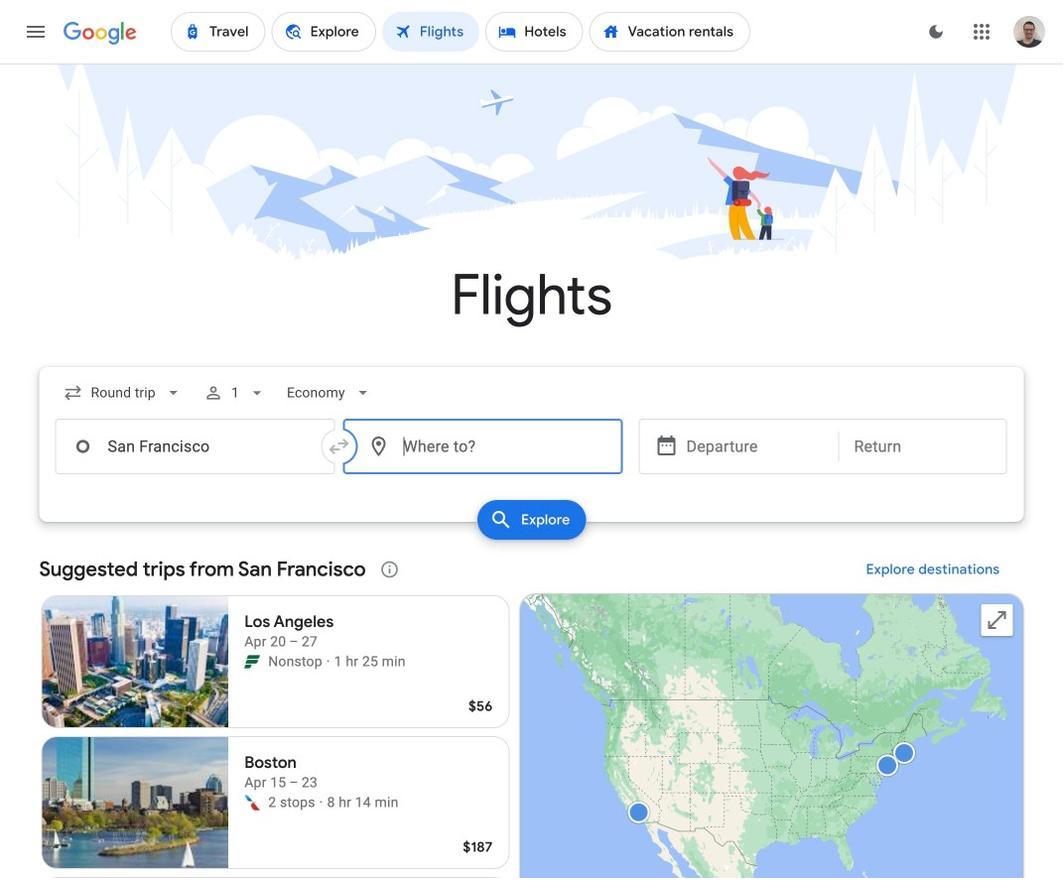 Task type: vqa. For each thing, say whether or not it's contained in the screenshot.
PARKS
no



Task type: describe. For each thing, give the bounding box(es) containing it.
Where from? text field
[[55, 419, 335, 474]]

 image for frontier "icon"
[[326, 652, 330, 672]]

56 US dollars text field
[[468, 698, 493, 716]]

main menu image
[[24, 20, 48, 44]]

suggested trips from san francisco region
[[39, 546, 1024, 878]]

 image for american 'image'
[[319, 793, 323, 813]]

american image
[[244, 795, 260, 811]]

frontier image
[[244, 654, 260, 670]]

Return text field
[[854, 420, 991, 473]]

Where to?  text field
[[343, 419, 623, 474]]



Task type: locate. For each thing, give the bounding box(es) containing it.
 image
[[326, 652, 330, 672], [319, 793, 323, 813]]

 image right frontier "icon"
[[326, 652, 330, 672]]

None field
[[55, 375, 191, 411], [279, 375, 381, 411], [55, 375, 191, 411], [279, 375, 381, 411]]

Departure text field
[[686, 420, 823, 473]]

1 vertical spatial  image
[[319, 793, 323, 813]]

1 horizontal spatial  image
[[326, 652, 330, 672]]

 image right american 'image'
[[319, 793, 323, 813]]

change appearance image
[[912, 8, 960, 56]]

0 horizontal spatial  image
[[319, 793, 323, 813]]

187 US dollars text field
[[463, 839, 493, 857]]

0 vertical spatial  image
[[326, 652, 330, 672]]

Flight search field
[[23, 367, 1040, 546]]



